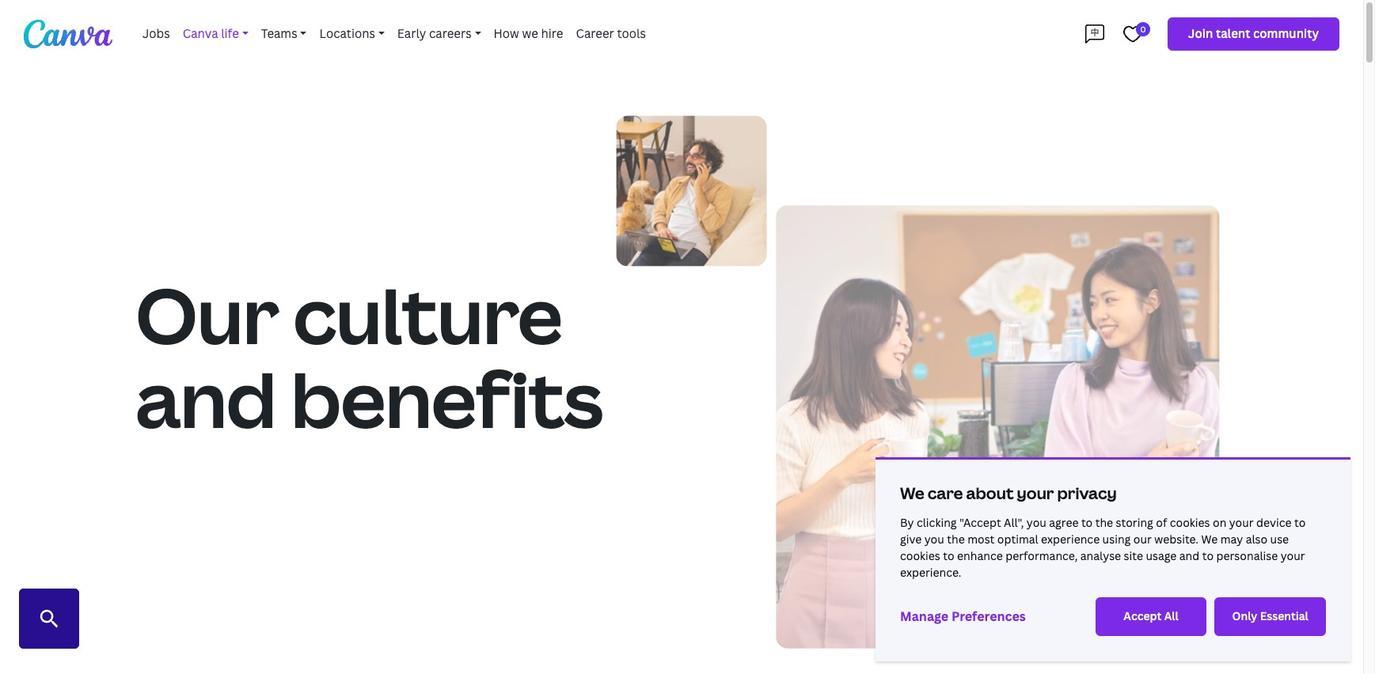 Task type: locate. For each thing, give the bounding box(es) containing it.
early careers button
[[391, 19, 487, 49]]

use
[[1271, 534, 1289, 546]]

care
[[928, 485, 963, 503]]

0 horizontal spatial we
[[900, 485, 925, 503]]

sprite image
[[1086, 25, 1105, 44]]

career tools link
[[570, 19, 653, 49]]

1 horizontal spatial we
[[1202, 534, 1218, 546]]

on
[[1213, 517, 1227, 530]]

1 horizontal spatial sprite image
[[1124, 25, 1143, 44]]

1 horizontal spatial your
[[1230, 517, 1254, 530]]

also
[[1246, 534, 1268, 546]]

cookies up website.
[[1170, 517, 1211, 530]]

benefits
[[291, 357, 603, 446]]

the up using at the bottom of page
[[1096, 517, 1114, 530]]

locations button
[[313, 19, 391, 49]]

join talent community link
[[1168, 17, 1340, 51]]

all
[[1165, 611, 1179, 624]]

we
[[900, 485, 925, 503], [1202, 534, 1218, 546]]

we inside by clicking "accept all", you agree to the storing of cookies on your device to give you the most optimal experience using our website. we may also use cookies to enhance performance, analyse site usage and to personalise your experience.
[[1202, 534, 1218, 546]]

careers
[[429, 27, 472, 41]]

we up by
[[900, 485, 925, 503]]

sprite image inside 0 link
[[1124, 25, 1143, 44]]

1 vertical spatial sprite image
[[40, 610, 59, 629]]

early careers
[[397, 27, 472, 41]]

manage preferences link
[[900, 600, 1026, 635]]

join talent community
[[1189, 27, 1319, 41]]

talent
[[1216, 27, 1251, 41]]

life
[[221, 27, 239, 41]]

canva life
[[183, 27, 239, 41]]

canva careers logo image
[[24, 20, 112, 48]]

1 vertical spatial you
[[925, 534, 945, 546]]

and inside by clicking "accept all", you agree to the storing of cookies on your device to give you the most optimal experience using our website. we may also use cookies to enhance performance, analyse site usage and to personalise your experience.
[[1180, 550, 1200, 563]]

locations
[[320, 27, 375, 41]]

we
[[522, 27, 538, 41]]

1 vertical spatial we
[[1202, 534, 1218, 546]]

0 link
[[1117, 16, 1151, 52]]

0 vertical spatial sprite image
[[1124, 25, 1143, 44]]

clicking
[[917, 517, 957, 530]]

manage preferences
[[900, 609, 1026, 624]]

we down on
[[1202, 534, 1218, 546]]

1 horizontal spatial the
[[1096, 517, 1114, 530]]

manage
[[900, 609, 949, 624]]

sprite image
[[1124, 25, 1143, 44], [40, 610, 59, 629]]

to
[[1082, 517, 1093, 530], [1295, 517, 1306, 530], [943, 550, 955, 563], [1203, 550, 1214, 563]]

our
[[1134, 534, 1152, 546]]

preferences
[[952, 609, 1026, 624]]

0 horizontal spatial the
[[947, 534, 965, 546]]

2 horizontal spatial your
[[1281, 550, 1306, 563]]

site
[[1124, 550, 1144, 563]]

1 horizontal spatial cookies
[[1170, 517, 1211, 530]]

0 vertical spatial cookies
[[1170, 517, 1211, 530]]

tools
[[617, 27, 646, 41]]

your up 'may'
[[1230, 517, 1254, 530]]

analyse
[[1081, 550, 1122, 563]]

0 horizontal spatial sprite image
[[40, 610, 59, 629]]

you
[[1027, 517, 1047, 530], [925, 534, 945, 546]]

your up all",
[[1017, 485, 1054, 503]]

our culture and benefits
[[135, 273, 603, 446]]

0 horizontal spatial cookies
[[900, 550, 941, 563]]

your down use
[[1281, 550, 1306, 563]]

the
[[1096, 517, 1114, 530], [947, 534, 965, 546]]

privacy
[[1058, 485, 1117, 503]]

career
[[576, 27, 614, 41]]

0
[[1141, 25, 1146, 34]]

0 vertical spatial your
[[1017, 485, 1054, 503]]

1 vertical spatial your
[[1230, 517, 1254, 530]]

cookies
[[1170, 517, 1211, 530], [900, 550, 941, 563]]

1 horizontal spatial and
[[1180, 550, 1200, 563]]

cookies down give
[[900, 550, 941, 563]]

how we hire link
[[487, 19, 570, 49]]

0 horizontal spatial you
[[925, 534, 945, 546]]

experience.
[[900, 567, 962, 580]]

you right all",
[[1027, 517, 1047, 530]]

and
[[135, 357, 276, 446], [1180, 550, 1200, 563]]

the left most at right bottom
[[947, 534, 965, 546]]

1 vertical spatial and
[[1180, 550, 1200, 563]]

you down clicking
[[925, 534, 945, 546]]

hire
[[541, 27, 563, 41]]

0 horizontal spatial and
[[135, 357, 276, 446]]

join
[[1189, 27, 1214, 41]]

your
[[1017, 485, 1054, 503], [1230, 517, 1254, 530], [1281, 550, 1306, 563]]

0 vertical spatial and
[[135, 357, 276, 446]]

0 horizontal spatial your
[[1017, 485, 1054, 503]]

1 horizontal spatial you
[[1027, 517, 1047, 530]]



Task type: vqa. For each thing, say whether or not it's contained in the screenshot.
first e from the right
no



Task type: describe. For each thing, give the bounding box(es) containing it.
accept
[[1124, 611, 1162, 624]]

two women standing in front of the coffee machine holding coffee cups image
[[778, 204, 1221, 648]]

teams
[[261, 27, 297, 41]]

accept all
[[1124, 611, 1179, 624]]

to up "experience."
[[943, 550, 955, 563]]

agree
[[1050, 517, 1079, 530]]

to down on
[[1203, 550, 1214, 563]]

using
[[1103, 534, 1131, 546]]

may
[[1221, 534, 1244, 546]]

canva life button
[[176, 19, 255, 49]]

early
[[397, 27, 426, 41]]

enhance
[[958, 550, 1003, 563]]

by
[[900, 517, 914, 530]]

0 vertical spatial we
[[900, 485, 925, 503]]

essential
[[1261, 611, 1309, 624]]

only
[[1233, 611, 1258, 624]]

to right agree
[[1082, 517, 1093, 530]]

of
[[1156, 517, 1168, 530]]

jobs
[[143, 27, 170, 41]]

and inside our culture and benefits
[[135, 357, 276, 446]]

1 vertical spatial the
[[947, 534, 965, 546]]

teams button
[[255, 19, 313, 49]]

website.
[[1155, 534, 1199, 546]]

give
[[900, 534, 922, 546]]

our
[[135, 273, 279, 362]]

device
[[1257, 517, 1292, 530]]

personalise
[[1217, 550, 1278, 563]]

by clicking "accept all", you agree to the storing of cookies on your device to give you the most optimal experience using our website. we may also use cookies to enhance performance, analyse site usage and to personalise your experience.
[[900, 517, 1306, 580]]

most
[[968, 534, 995, 546]]

2 vertical spatial your
[[1281, 550, 1306, 563]]

1 vertical spatial cookies
[[900, 550, 941, 563]]

"accept
[[960, 517, 1002, 530]]

performance,
[[1006, 550, 1078, 563]]

about
[[967, 485, 1014, 503]]

canva
[[183, 27, 218, 41]]

optimal
[[998, 534, 1039, 546]]

to right device on the right bottom of page
[[1295, 517, 1306, 530]]

man on the phone, sitting on his couch with his laptop on his lap. dog sitting next to him. image
[[618, 115, 768, 266]]

how we hire
[[494, 27, 563, 41]]

we care about your privacy
[[900, 485, 1117, 503]]

0 vertical spatial the
[[1096, 517, 1114, 530]]

career tools
[[576, 27, 646, 41]]

how
[[494, 27, 519, 41]]

only essential
[[1233, 611, 1309, 624]]

experience
[[1042, 534, 1100, 546]]

accept all button
[[1096, 598, 1207, 637]]

storing
[[1116, 517, 1154, 530]]

jobs link
[[136, 19, 176, 49]]

community
[[1254, 27, 1319, 41]]

only essential button
[[1215, 598, 1327, 637]]

usage
[[1146, 550, 1177, 563]]

all",
[[1004, 517, 1024, 530]]

culture
[[293, 273, 562, 362]]

0 vertical spatial you
[[1027, 517, 1047, 530]]



